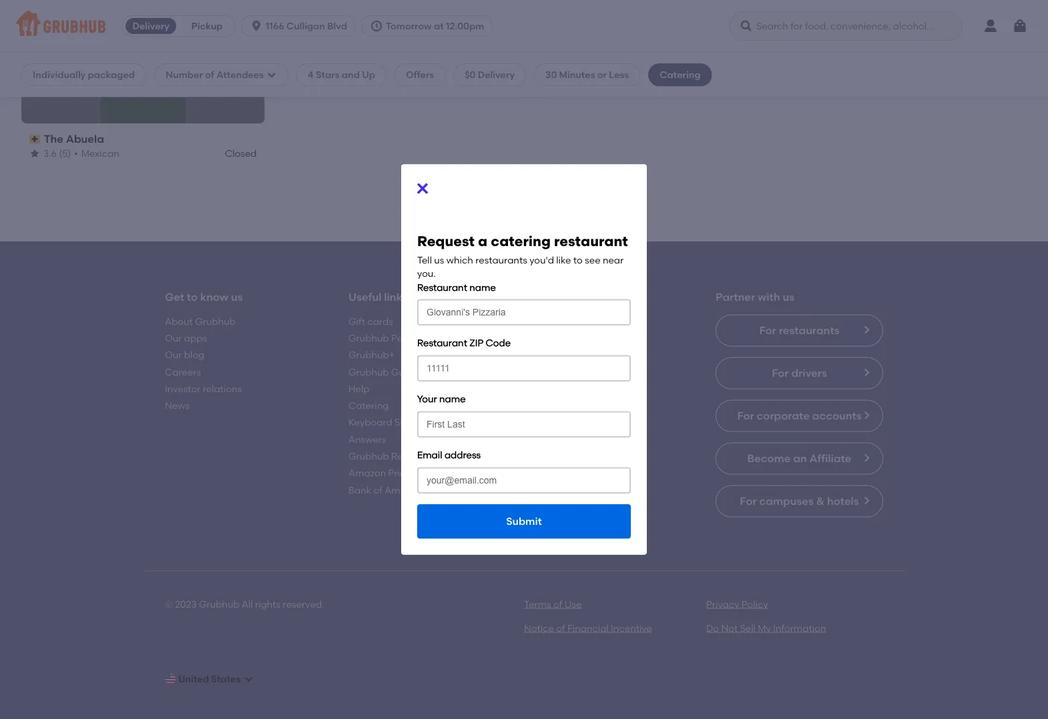 Task type: describe. For each thing, give the bounding box(es) containing it.
us up for restaurants
[[783, 291, 795, 304]]

email
[[417, 450, 442, 461]]

stars
[[316, 69, 340, 80]]

1 our from the top
[[165, 333, 182, 344]]

for restaurants
[[760, 324, 840, 337]]

2 our from the top
[[165, 350, 182, 361]]

up
[[362, 69, 375, 80]]

perks
[[391, 333, 415, 344]]

not
[[721, 623, 738, 634]]

pickup
[[191, 20, 223, 32]]

1166 culligan blvd
[[266, 20, 347, 32]]

gift cards link
[[349, 316, 393, 327]]

answers link
[[349, 434, 386, 445]]

an
[[793, 452, 807, 465]]

blvd
[[327, 20, 347, 32]]

catering inside the gift cards grubhub perks grubhub+ grubhub guarantee help catering keyboard shortcuts answers grubhub rewards amazon prime deal bank of america
[[349, 400, 389, 412]]

number of attendees
[[166, 69, 264, 80]]

for for for campuses & hotels
[[740, 495, 757, 508]]

restaurant for restaurant zip code
[[417, 338, 467, 349]]

keyboard shortcuts link
[[349, 417, 438, 428]]

corporate
[[757, 410, 810, 423]]

shortcuts
[[395, 417, 438, 428]]

get
[[165, 291, 184, 304]]

about grubhub our apps our blog careers investor relations news
[[165, 316, 242, 412]]

incentive
[[611, 623, 652, 634]]

svg image inside 1166 culligan blvd button
[[250, 19, 263, 33]]

2023
[[175, 599, 197, 610]]

pickup button
[[179, 15, 235, 37]]

terms of use
[[524, 599, 582, 610]]

our apps link
[[165, 333, 207, 344]]

investor relations link
[[165, 383, 242, 395]]

subscription pass image
[[29, 135, 41, 144]]

of for number
[[205, 69, 214, 80]]

0 vertical spatial closed
[[127, 76, 159, 87]]

our blog link
[[165, 350, 204, 361]]

restaurants inside request a catering restaurant tell us which restaurants you'd like to see near you.
[[476, 255, 527, 266]]

a for request
[[478, 233, 488, 250]]

affiliate
[[810, 452, 852, 465]]

my
[[758, 623, 771, 634]]

facebook link
[[532, 316, 577, 327]]

careers
[[165, 366, 201, 378]]

2 horizontal spatial svg image
[[1012, 18, 1028, 34]]

grubhub down grubhub+ link
[[349, 366, 389, 378]]

code
[[486, 338, 511, 349]]

privacy
[[707, 599, 740, 610]]

for restaurants link
[[716, 315, 883, 347]]

or
[[598, 69, 607, 80]]

deal
[[417, 468, 438, 479]]

restaurant inside button
[[526, 224, 574, 235]]

states
[[211, 674, 241, 685]]

relations
[[203, 383, 242, 395]]

sell
[[740, 623, 756, 634]]

become
[[748, 452, 791, 465]]

all
[[242, 599, 253, 610]]

submit
[[506, 516, 542, 528]]

1 horizontal spatial svg image
[[740, 19, 753, 33]]

grubhub guarantee link
[[349, 366, 441, 378]]

apps
[[184, 333, 207, 344]]

save this restaurant button
[[233, 47, 257, 71]]

• mexican
[[74, 148, 119, 159]]

become an affiliate link
[[716, 443, 883, 475]]

less
[[609, 69, 629, 80]]

the
[[44, 133, 63, 146]]

terms
[[524, 599, 551, 610]]

minutes
[[559, 69, 595, 80]]

instagram
[[532, 350, 579, 361]]

zip
[[470, 338, 484, 349]]

©
[[165, 599, 173, 610]]

with for connect
[[580, 291, 603, 304]]

(5)
[[59, 148, 71, 159]]

connect with us
[[532, 291, 617, 304]]

grubhub left the all
[[199, 599, 239, 610]]

4
[[308, 69, 314, 80]]

0 horizontal spatial svg image
[[415, 181, 431, 197]]

you'd
[[530, 255, 554, 266]]

information
[[773, 623, 826, 634]]

links
[[384, 291, 408, 304]]

drivers
[[792, 367, 827, 380]]

about grubhub link
[[165, 316, 236, 327]]

for corporate accounts link
[[716, 400, 883, 432]]

&
[[816, 495, 825, 508]]

catering inside button
[[486, 224, 524, 235]]

instagram link
[[532, 350, 579, 361]]

grubhub+
[[349, 350, 395, 361]]

for corporate accounts
[[737, 410, 862, 423]]

for
[[576, 224, 588, 235]]

name for restaurant name
[[470, 282, 496, 293]]

rights
[[255, 599, 281, 610]]

amazon prime deal link
[[349, 468, 438, 479]]

catering inside request a catering restaurant tell us which restaurants you'd like to see near you.
[[491, 233, 551, 250]]

30
[[546, 69, 557, 80]]

tomorrow at 12:00pm button
[[361, 15, 498, 37]]

the abuela logo image
[[101, 39, 185, 124]]

notice of financial incentive link
[[524, 623, 652, 634]]

and
[[342, 69, 360, 80]]

for for for restaurants
[[760, 324, 777, 337]]

the abuela link
[[29, 132, 257, 147]]

1166 culligan blvd button
[[241, 15, 361, 37]]

gift cards grubhub perks grubhub+ grubhub guarantee help catering keyboard shortcuts answers grubhub rewards amazon prime deal bank of america
[[349, 316, 441, 496]]

language select image
[[165, 674, 176, 685]]

30 minutes or less
[[546, 69, 629, 80]]

gift
[[349, 316, 365, 327]]

rewards
[[391, 451, 431, 462]]

abuela
[[66, 133, 104, 146]]

save this restaurant image
[[237, 51, 253, 67]]

amazon
[[349, 468, 386, 479]]



Task type: locate. For each thing, give the bounding box(es) containing it.
grubhub down know
[[195, 316, 236, 327]]

name for your name
[[439, 394, 466, 405]]

keyboard
[[349, 417, 392, 428]]

catering right less
[[660, 69, 701, 80]]

a left the new
[[456, 224, 463, 235]]

to inside request a catering restaurant tell us which restaurants you'd like to see near you.
[[573, 255, 583, 266]]

2 with from the left
[[758, 291, 780, 304]]

a inside button
[[456, 224, 463, 235]]

star icon image
[[29, 148, 40, 159]]

0 horizontal spatial catering
[[349, 400, 389, 412]]

1 vertical spatial to
[[187, 291, 198, 304]]

1 horizontal spatial catering
[[660, 69, 701, 80]]

1 vertical spatial restaurant
[[417, 338, 467, 349]]

0 vertical spatial restaurant
[[417, 282, 467, 293]]

us right know
[[231, 291, 243, 304]]

new
[[465, 224, 484, 235]]

3.6 (5)
[[43, 148, 71, 159]]

partner with us
[[716, 291, 795, 304]]

restaurants down suggest a new catering restaurant for grubhub button
[[476, 255, 527, 266]]

with right partner on the right
[[758, 291, 780, 304]]

main content
[[0, 0, 1048, 720]]

about
[[165, 316, 193, 327]]

svg image inside tomorrow at 12:00pm "button"
[[370, 19, 383, 33]]

request
[[417, 233, 475, 250]]

1 vertical spatial catering
[[349, 400, 389, 412]]

main navigation navigation
[[0, 0, 1048, 53]]

svg image left 1166
[[250, 19, 263, 33]]

of for terms
[[554, 599, 562, 610]]

mexican
[[81, 148, 119, 159]]

delivery right the "$0"
[[478, 69, 515, 80]]

1 restaurant from the top
[[417, 282, 467, 293]]

1 horizontal spatial restaurants
[[779, 324, 840, 337]]

packaged
[[88, 69, 135, 80]]

0 horizontal spatial restaurants
[[476, 255, 527, 266]]

name right the your
[[439, 394, 466, 405]]

$0 delivery
[[465, 69, 515, 80]]

1 horizontal spatial a
[[478, 233, 488, 250]]

answers
[[349, 434, 386, 445]]

of left use at the bottom of the page
[[554, 599, 562, 610]]

useful
[[349, 291, 382, 304]]

restaurant
[[526, 224, 574, 235], [554, 233, 628, 250]]

of right 'notice'
[[556, 623, 565, 634]]

guarantee
[[391, 366, 441, 378]]

our down the about
[[165, 333, 182, 344]]

0 horizontal spatial to
[[187, 291, 198, 304]]

delivery button
[[123, 15, 179, 37]]

0 horizontal spatial with
[[580, 291, 603, 304]]

of inside the gift cards grubhub perks grubhub+ grubhub guarantee help catering keyboard shortcuts answers grubhub rewards amazon prime deal bank of america
[[374, 485, 383, 496]]

main content containing the abuela
[[0, 0, 1048, 720]]

financial
[[568, 623, 609, 634]]

suggest
[[417, 224, 454, 235]]

1 vertical spatial delivery
[[478, 69, 515, 80]]

name down the which
[[470, 282, 496, 293]]

do not sell my information
[[707, 623, 826, 634]]

grubhub down answers link
[[349, 451, 389, 462]]

for for for corporate accounts
[[737, 410, 754, 423]]

careers link
[[165, 366, 201, 378]]

a inside request a catering restaurant tell us which restaurants you'd like to see near you.
[[478, 233, 488, 250]]

bank of america link
[[349, 485, 424, 496]]

grubhub inside suggest a new catering restaurant for grubhub button
[[591, 224, 631, 235]]

suggest a new catering restaurant for grubhub
[[417, 224, 631, 235]]

for drivers link
[[716, 358, 883, 390]]

1 vertical spatial name
[[439, 394, 466, 405]]

catering up you'd
[[491, 233, 551, 250]]

grubhub right for
[[591, 224, 631, 235]]

investor
[[165, 383, 201, 395]]

america
[[385, 485, 424, 496]]

blog
[[184, 350, 204, 361]]

tell
[[417, 255, 432, 266]]

0 horizontal spatial closed
[[127, 76, 159, 87]]

closed
[[127, 76, 159, 87], [225, 148, 257, 159]]

delivery up the abuela logo
[[133, 20, 169, 32]]

$0
[[465, 69, 476, 80]]

us inside request a catering restaurant tell us which restaurants you'd like to see near you.
[[434, 255, 444, 266]]

delivery inside button
[[133, 20, 169, 32]]

1 horizontal spatial closed
[[225, 148, 257, 159]]

1 horizontal spatial to
[[573, 255, 583, 266]]

help
[[349, 383, 370, 395]]

catering up keyboard
[[349, 400, 389, 412]]

0 horizontal spatial delivery
[[133, 20, 169, 32]]

to
[[573, 255, 583, 266], [187, 291, 198, 304]]

a for suggest
[[456, 224, 463, 235]]

svg image
[[250, 19, 263, 33], [370, 19, 383, 33], [266, 70, 277, 80], [243, 674, 254, 685]]

1 vertical spatial closed
[[225, 148, 257, 159]]

© 2023 grubhub all rights reserved.
[[165, 599, 324, 610]]

news
[[165, 400, 190, 412]]

svg image
[[1012, 18, 1028, 34], [740, 19, 753, 33], [415, 181, 431, 197]]

svg image inside united states button
[[243, 674, 254, 685]]

for left campuses
[[740, 495, 757, 508]]

bank
[[349, 485, 371, 496]]

of right bank
[[374, 485, 383, 496]]

see
[[585, 255, 601, 266]]

for left corporate at the bottom right of the page
[[737, 410, 754, 423]]

united
[[178, 674, 209, 685]]

use
[[565, 599, 582, 610]]

get to know us
[[165, 291, 243, 304]]

svg image left the tomorrow
[[370, 19, 383, 33]]

0 vertical spatial to
[[573, 255, 583, 266]]

accounts
[[813, 410, 862, 423]]

privacy policy
[[707, 599, 768, 610]]

policy
[[742, 599, 768, 610]]

with for partner
[[758, 291, 780, 304]]

Your name text field
[[417, 412, 631, 438]]

restaurant name
[[417, 282, 496, 293]]

address
[[445, 450, 481, 461]]

individually
[[33, 69, 86, 80]]

us down near on the right top
[[605, 291, 617, 304]]

partner
[[716, 291, 755, 304]]

useful links
[[349, 291, 408, 304]]

notice
[[524, 623, 554, 634]]

individually packaged
[[33, 69, 135, 80]]

for down partner with us
[[760, 324, 777, 337]]

1 vertical spatial restaurants
[[779, 324, 840, 337]]

for drivers
[[772, 367, 827, 380]]

grubhub rewards link
[[349, 451, 431, 462]]

Email address email field
[[417, 468, 631, 494]]

restaurant up see
[[554, 233, 628, 250]]

a right request
[[478, 233, 488, 250]]

us right tell
[[434, 255, 444, 266]]

0 vertical spatial name
[[470, 282, 496, 293]]

of for notice
[[556, 623, 565, 634]]

offers
[[406, 69, 434, 80]]

1 vertical spatial our
[[165, 350, 182, 361]]

for for for drivers
[[772, 367, 789, 380]]

1 horizontal spatial name
[[470, 282, 496, 293]]

of right number
[[205, 69, 214, 80]]

grubhub
[[591, 224, 631, 235], [195, 316, 236, 327], [349, 333, 389, 344], [349, 366, 389, 378], [349, 451, 389, 462], [199, 599, 239, 610]]

with right the connect
[[580, 291, 603, 304]]

svg image right save this restaurant button
[[266, 70, 277, 80]]

restaurant inside request a catering restaurant tell us which restaurants you'd like to see near you.
[[554, 233, 628, 250]]

tomorrow at 12:00pm
[[386, 20, 484, 32]]

restaurant for restaurant name
[[417, 282, 467, 293]]

1 horizontal spatial delivery
[[478, 69, 515, 80]]

submit link
[[417, 505, 631, 539]]

1166
[[266, 20, 284, 32]]

restaurant down you.
[[417, 282, 467, 293]]

0 vertical spatial delivery
[[133, 20, 169, 32]]

0 vertical spatial catering
[[660, 69, 701, 80]]

grubhub down 'gift cards' link
[[349, 333, 389, 344]]

us
[[434, 255, 444, 266], [231, 291, 243, 304], [605, 291, 617, 304], [783, 291, 795, 304]]

connect
[[532, 291, 578, 304]]

restaurant
[[417, 282, 467, 293], [417, 338, 467, 349]]

grubhub inside about grubhub our apps our blog careers investor relations news
[[195, 316, 236, 327]]

near
[[603, 255, 624, 266]]

Restaurant ZIP Code telephone field
[[417, 356, 631, 382]]

facebook
[[532, 316, 577, 327]]

0 horizontal spatial a
[[456, 224, 463, 235]]

our up careers
[[165, 350, 182, 361]]

for inside "link"
[[740, 495, 757, 508]]

•
[[74, 148, 78, 159]]

help link
[[349, 383, 370, 395]]

svg image right states
[[243, 674, 254, 685]]

to right get at left
[[187, 291, 198, 304]]

0 vertical spatial our
[[165, 333, 182, 344]]

restaurant left zip
[[417, 338, 467, 349]]

2 restaurant from the top
[[417, 338, 467, 349]]

restaurants up drivers
[[779, 324, 840, 337]]

to right like
[[573, 255, 583, 266]]

Restaurant name text field
[[417, 300, 631, 326]]

0 horizontal spatial name
[[439, 394, 466, 405]]

delivery
[[133, 20, 169, 32], [478, 69, 515, 80]]

0 vertical spatial restaurants
[[476, 255, 527, 266]]

for left drivers
[[772, 367, 789, 380]]

catering right the new
[[486, 224, 524, 235]]

restaurant zip code
[[417, 338, 511, 349]]

3.6
[[43, 148, 57, 159]]

privacy policy link
[[707, 599, 768, 610]]

your
[[417, 394, 437, 405]]

1 horizontal spatial with
[[758, 291, 780, 304]]

1 with from the left
[[580, 291, 603, 304]]

restaurant up you'd
[[526, 224, 574, 235]]

know
[[200, 291, 228, 304]]



Task type: vqa. For each thing, say whether or not it's contained in the screenshot.
Get on the top of the page
yes



